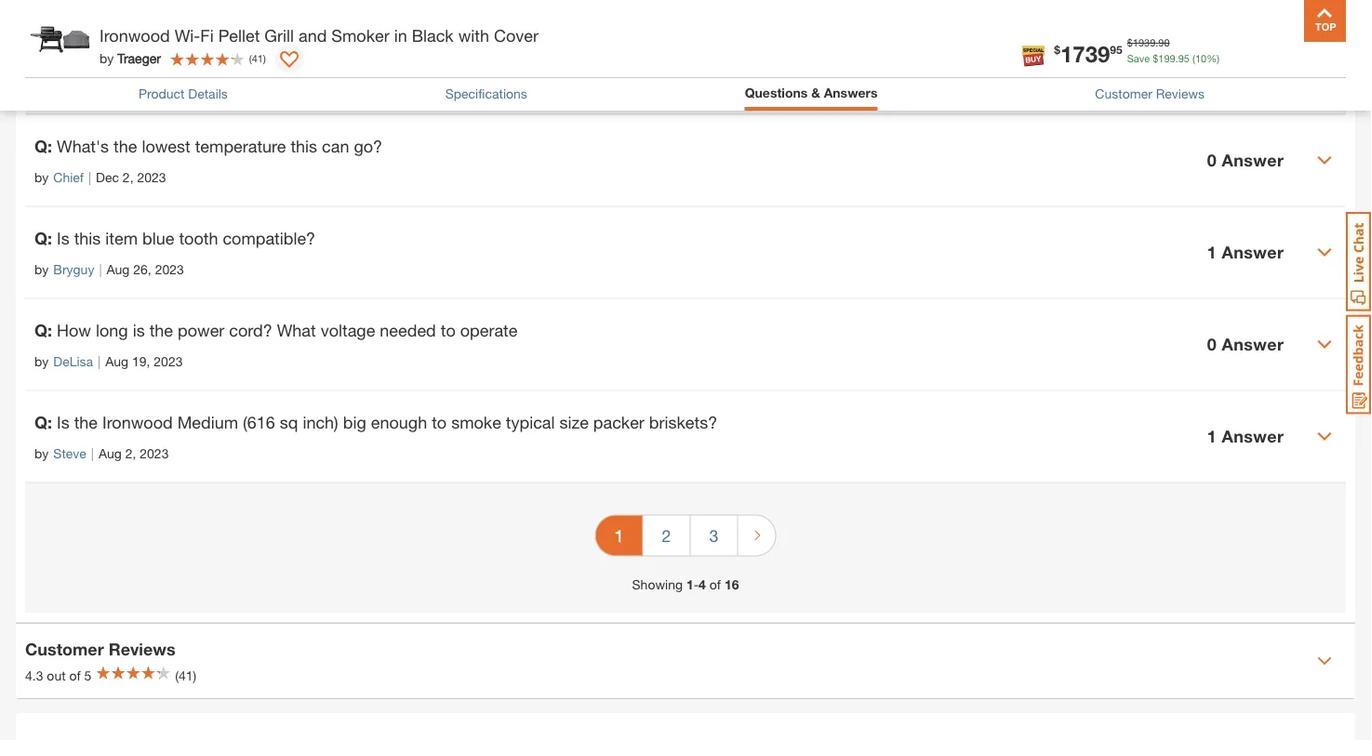 Task type: locate. For each thing, give the bounding box(es) containing it.
2 is from the top
[[57, 412, 69, 432]]

1 vertical spatial customer reviews
[[25, 639, 175, 659]]

0 vertical spatial customer reviews
[[1095, 86, 1205, 101]]

1 is from the top
[[57, 228, 69, 248]]

0 vertical spatial caret image
[[1317, 153, 1332, 168]]

1 answer for q: is this item blue tooth compatible?
[[1207, 243, 1284, 263]]

aug for is
[[105, 354, 128, 369]]

(
[[1193, 52, 1195, 64], [249, 52, 252, 64]]

16 down the by traeger
[[127, 78, 141, 94]]

%)
[[1207, 52, 1219, 64]]

| left dec
[[88, 170, 91, 185]]

16
[[127, 78, 141, 94], [724, 577, 739, 592]]

q: up by bryguy | aug 26, 2023 on the top of the page
[[34, 228, 52, 248]]

1 vertical spatial 16
[[724, 577, 739, 592]]

lowest
[[142, 136, 190, 156]]

1 vertical spatial this
[[74, 228, 101, 248]]

answer for is this item blue tooth compatible?
[[1222, 243, 1284, 263]]

is for is this item blue tooth compatible?
[[57, 228, 69, 248]]

0 horizontal spatial (
[[249, 52, 252, 64]]

questions element
[[25, 114, 1346, 483]]

2 vertical spatial aug
[[99, 446, 122, 462]]

$ right save
[[1153, 52, 1158, 64]]

1 vertical spatial aug
[[105, 354, 128, 369]]

41
[[252, 52, 263, 64]]

the up by steve | aug 2, 2023
[[74, 412, 98, 432]]

2023 right 'steve'
[[140, 446, 169, 462]]

0 vertical spatial 0
[[1207, 150, 1217, 170]]

19,
[[132, 354, 150, 369]]

1 answer from the top
[[1222, 150, 1284, 170]]

1 vertical spatial 1 answer
[[1207, 427, 1284, 447]]

caret image
[[1317, 153, 1332, 168], [1317, 245, 1332, 260], [1317, 429, 1332, 444]]

1 0 answer from the top
[[1207, 150, 1284, 170]]

chief button
[[53, 168, 84, 188]]

what's
[[57, 136, 109, 156]]

0 vertical spatial customer
[[1095, 86, 1152, 101]]

the
[[114, 136, 137, 156], [149, 320, 173, 340], [74, 412, 98, 432]]

q: for q: how long is the power cord? what voltage needed to operate
[[34, 320, 52, 340]]

is
[[57, 228, 69, 248], [57, 412, 69, 432]]

2 1 answer from the top
[[1207, 427, 1284, 447]]

. up 199
[[1156, 37, 1158, 49]]

.
[[1156, 37, 1158, 49], [1175, 52, 1178, 64]]

0 horizontal spatial $
[[1054, 44, 1060, 57]]

smoker
[[331, 26, 389, 46]]

0 vertical spatial 0 answer
[[1207, 150, 1284, 170]]

0 vertical spatial 2,
[[123, 170, 134, 185]]

details
[[188, 86, 228, 101]]

1 vertical spatial is
[[57, 412, 69, 432]]

the right is
[[149, 320, 173, 340]]

by for what's the lowest temperature this can go?
[[34, 170, 49, 185]]

1 horizontal spatial 16
[[724, 577, 739, 592]]

questions up the by traeger
[[81, 11, 157, 31]]

0 horizontal spatial customer reviews
[[25, 639, 175, 659]]

3 answer from the top
[[1222, 335, 1284, 355]]

reviews up (41)
[[109, 639, 175, 659]]

by left traeger
[[100, 51, 114, 66]]

1 horizontal spatial .
[[1175, 52, 1178, 64]]

1 vertical spatial 2,
[[125, 446, 136, 462]]

of
[[710, 577, 721, 592], [69, 669, 81, 684]]

tooth
[[179, 228, 218, 248]]

answer for is the ironwood medium (616 sq inch) big enough to smoke typical size packer briskets?
[[1222, 427, 1284, 447]]

1 caret image from the top
[[1317, 153, 1332, 168]]

1 horizontal spatial the
[[114, 136, 137, 156]]

0 vertical spatial reviews
[[1156, 86, 1205, 101]]

(41)
[[175, 669, 196, 684]]

2, right 'steve'
[[125, 446, 136, 462]]

customer reviews button
[[1095, 84, 1205, 104], [1095, 84, 1205, 104]]

2, for ironwood
[[125, 446, 136, 462]]

customer reviews up 5 at the left
[[25, 639, 175, 659]]

2 horizontal spatial the
[[149, 320, 173, 340]]

q: for q: is this item blue tooth compatible?
[[34, 228, 52, 248]]

this left can
[[291, 136, 317, 156]]

0 vertical spatial ironwood
[[100, 26, 170, 46]]

2 caret image from the top
[[1317, 245, 1332, 260]]

ironwood up traeger
[[100, 26, 170, 46]]

q: left the what's
[[34, 136, 52, 156]]

by for is the ironwood medium (616 sq inch) big enough to smoke typical size packer briskets?
[[34, 446, 49, 462]]

aug left the 19,
[[105, 354, 128, 369]]

0 vertical spatial to
[[441, 320, 456, 340]]

caret image for inch)
[[1317, 429, 1332, 444]]

1 answer
[[1207, 243, 1284, 263], [1207, 427, 1284, 447]]

. left 10
[[1175, 52, 1178, 64]]

customer reviews
[[1095, 86, 1205, 101], [25, 639, 175, 659]]

the for ironwood
[[74, 412, 98, 432]]

95
[[1110, 44, 1122, 57], [1178, 52, 1190, 64]]

0 horizontal spatial 95
[[1110, 44, 1122, 57]]

feedback link image
[[1346, 314, 1371, 415]]

specifications button
[[445, 84, 527, 104], [445, 84, 527, 104]]

-
[[694, 577, 699, 592]]

1 vertical spatial reviews
[[109, 639, 175, 659]]

questions & answers button
[[745, 83, 878, 106], [745, 83, 878, 102]]

of left 5 at the left
[[69, 669, 81, 684]]

2023 down lowest
[[137, 170, 166, 185]]

2 0 answer from the top
[[1207, 335, 1284, 355]]

3 link
[[691, 516, 737, 556]]

4 q: from the top
[[34, 412, 52, 432]]

by left 'steve'
[[34, 446, 49, 462]]

$ up save
[[1127, 37, 1133, 49]]

26,
[[133, 262, 151, 277]]

| right bryguy
[[99, 262, 102, 277]]

is for is the ironwood medium (616 sq inch) big enough to smoke typical size packer briskets?
[[57, 412, 69, 432]]

caret image for go?
[[1317, 153, 1332, 168]]

&
[[811, 85, 820, 100]]

power
[[178, 320, 224, 340]]

by left bryguy
[[34, 262, 49, 277]]

0 vertical spatial .
[[1156, 37, 1158, 49]]

0 vertical spatial questions
[[81, 11, 157, 31]]

10
[[1195, 52, 1207, 64]]

0 answer
[[1207, 150, 1284, 170], [1207, 335, 1284, 355]]

by left delisa
[[34, 354, 49, 369]]

( left ) at the left
[[249, 52, 252, 64]]

2, for lowest
[[123, 170, 134, 185]]

product details button
[[139, 84, 228, 104], [139, 84, 228, 104]]

2 horizontal spatial $
[[1153, 52, 1158, 64]]

aug left 26,
[[106, 262, 130, 277]]

this
[[291, 136, 317, 156], [74, 228, 101, 248]]

this left item
[[74, 228, 101, 248]]

customer reviews down save
[[1095, 86, 1205, 101]]

| right delisa
[[98, 354, 101, 369]]

( left %)
[[1193, 52, 1195, 64]]

reviews
[[1156, 86, 1205, 101], [109, 639, 175, 659]]

1 1 answer from the top
[[1207, 243, 1284, 263]]

1 horizontal spatial (
[[1193, 52, 1195, 64]]

0 vertical spatial this
[[291, 136, 317, 156]]

1 horizontal spatial customer reviews
[[1095, 86, 1205, 101]]

$
[[1127, 37, 1133, 49], [1054, 44, 1060, 57], [1153, 52, 1158, 64]]

by left chief
[[34, 170, 49, 185]]

q: is the ironwood medium (616 sq inch) big enough to smoke typical size packer briskets?
[[34, 412, 717, 432]]

customer up 4.3 out of 5
[[25, 639, 104, 659]]

aug
[[106, 262, 130, 277], [105, 354, 128, 369], [99, 446, 122, 462]]

1 vertical spatial questions
[[745, 85, 808, 100]]

showing 1 - 4 of 16
[[632, 577, 739, 592]]

3 caret image from the top
[[1317, 429, 1332, 444]]

2023 right the 19,
[[154, 354, 183, 369]]

1 vertical spatial customer
[[25, 639, 104, 659]]

2, right dec
[[123, 170, 134, 185]]

customer down save
[[1095, 86, 1152, 101]]

0 vertical spatial 1 answer
[[1207, 243, 1284, 263]]

2,
[[123, 170, 134, 185], [125, 446, 136, 462]]

0
[[1207, 150, 1217, 170], [1207, 335, 1217, 355]]

2 0 from the top
[[1207, 335, 1217, 355]]

(616
[[243, 412, 275, 432]]

$ left save
[[1054, 44, 1060, 57]]

q: is this item blue tooth compatible?
[[34, 228, 315, 248]]

95 left 10
[[1178, 52, 1190, 64]]

0 vertical spatial 16
[[127, 78, 141, 94]]

how
[[57, 320, 91, 340]]

1 q: from the top
[[34, 136, 52, 156]]

2 q: from the top
[[34, 228, 52, 248]]

0 vertical spatial the
[[114, 136, 137, 156]]

steve
[[53, 446, 86, 462]]

0 vertical spatial aug
[[106, 262, 130, 277]]

0 vertical spatial is
[[57, 228, 69, 248]]

traeger
[[117, 51, 161, 66]]

)
[[263, 52, 266, 64]]

95 inside $ 1939 . 90 save $ 199 . 95 ( 10 %)
[[1178, 52, 1190, 64]]

1 horizontal spatial 95
[[1178, 52, 1190, 64]]

to
[[441, 320, 456, 340], [432, 412, 447, 432]]

0 horizontal spatial questions
[[81, 11, 157, 31]]

1 vertical spatial 0 answer
[[1207, 335, 1284, 355]]

2 vertical spatial 1
[[686, 577, 694, 592]]

ironwood up by steve | aug 2, 2023
[[102, 412, 173, 432]]

by
[[100, 51, 114, 66], [34, 170, 49, 185], [34, 262, 49, 277], [34, 354, 49, 369], [34, 446, 49, 462]]

1 horizontal spatial $
[[1127, 37, 1133, 49]]

answer
[[1222, 150, 1284, 170], [1222, 243, 1284, 263], [1222, 335, 1284, 355], [1222, 427, 1284, 447]]

is up 'steve'
[[57, 412, 69, 432]]

0 horizontal spatial 16
[[127, 78, 141, 94]]

steve button
[[53, 444, 86, 464]]

black
[[412, 26, 454, 46]]

|
[[88, 170, 91, 185], [99, 262, 102, 277], [98, 354, 101, 369], [91, 446, 94, 462]]

1 ( from the left
[[1193, 52, 1195, 64]]

is
[[133, 320, 145, 340]]

q: left how
[[34, 320, 52, 340]]

dec
[[96, 170, 119, 185]]

3
[[709, 526, 719, 546]]

1 answer for q: is the ironwood medium (616 sq inch) big enough to smoke typical size packer briskets?
[[1207, 427, 1284, 447]]

1 for is this item blue tooth compatible?
[[1207, 243, 1217, 263]]

the up dec
[[114, 136, 137, 156]]

answer for how long is the power cord? what voltage needed to operate
[[1222, 335, 1284, 355]]

1 vertical spatial ironwood
[[102, 412, 173, 432]]

0 vertical spatial of
[[710, 577, 721, 592]]

navigation
[[595, 502, 776, 575]]

can
[[322, 136, 349, 156]]

4 answer from the top
[[1222, 427, 1284, 447]]

is up bryguy
[[57, 228, 69, 248]]

2 vertical spatial the
[[74, 412, 98, 432]]

long
[[96, 320, 128, 340]]

1 horizontal spatial questions
[[745, 85, 808, 100]]

1 vertical spatial caret image
[[1317, 245, 1332, 260]]

questions left &
[[745, 85, 808, 100]]

delisa button
[[53, 352, 93, 372]]

3 q: from the top
[[34, 320, 52, 340]]

answers
[[824, 85, 878, 100]]

pellet
[[218, 26, 260, 46]]

0 horizontal spatial customer
[[25, 639, 104, 659]]

what
[[277, 320, 316, 340]]

to left smoke
[[432, 412, 447, 432]]

0 horizontal spatial of
[[69, 669, 81, 684]]

aug right 'steve'
[[99, 446, 122, 462]]

questions
[[81, 11, 157, 31], [745, 85, 808, 100]]

95 left save
[[1110, 44, 1122, 57]]

of right 4 at the bottom right of the page
[[710, 577, 721, 592]]

bryguy button
[[53, 260, 94, 280]]

( 41 )
[[249, 52, 266, 64]]

reviews down 199
[[1156, 86, 1205, 101]]

voltage
[[321, 320, 375, 340]]

1 vertical spatial 1
[[1207, 427, 1217, 447]]

1 vertical spatial 0
[[1207, 335, 1217, 355]]

to right needed
[[441, 320, 456, 340]]

1 vertical spatial to
[[432, 412, 447, 432]]

compatible?
[[223, 228, 315, 248]]

save
[[1127, 52, 1150, 64]]

0 horizontal spatial the
[[74, 412, 98, 432]]

1 0 from the top
[[1207, 150, 1217, 170]]

| right 'steve'
[[91, 446, 94, 462]]

2 answer from the top
[[1222, 243, 1284, 263]]

1 vertical spatial the
[[149, 320, 173, 340]]

0 vertical spatial 1
[[1207, 243, 1217, 263]]

$ for 1739
[[1054, 44, 1060, 57]]

$ inside $ 1739 95
[[1054, 44, 1060, 57]]

1 horizontal spatial this
[[291, 136, 317, 156]]

grill
[[264, 26, 294, 46]]

q: up by steve | aug 2, 2023
[[34, 412, 52, 432]]

1 vertical spatial .
[[1175, 52, 1178, 64]]

1 vertical spatial of
[[69, 669, 81, 684]]

16 right 4 at the bottom right of the page
[[724, 577, 739, 592]]

2023 right 26,
[[155, 262, 184, 277]]

2 vertical spatial caret image
[[1317, 429, 1332, 444]]

$ 1739 95
[[1054, 40, 1122, 67]]

delisa
[[53, 354, 93, 369]]



Task type: vqa. For each thing, say whether or not it's contained in the screenshot.
( 41 )
yes



Task type: describe. For each thing, give the bounding box(es) containing it.
2023 for is
[[154, 354, 183, 369]]

item
[[105, 228, 138, 248]]

display image
[[280, 51, 298, 70]]

199
[[1158, 52, 1175, 64]]

| for ironwood
[[91, 446, 94, 462]]

1 horizontal spatial customer
[[1095, 86, 1152, 101]]

navigation containing 2
[[595, 502, 776, 575]]

by bryguy | aug 26, 2023
[[34, 262, 184, 277]]

questions & answers
[[745, 85, 878, 100]]

aug for ironwood
[[99, 446, 122, 462]]

blue
[[142, 228, 174, 248]]

q: for q: what's the lowest temperature this can go?
[[34, 136, 52, 156]]

packer
[[593, 412, 644, 432]]

2 link
[[643, 516, 690, 556]]

product details
[[139, 86, 228, 101]]

by delisa | aug 19, 2023
[[34, 354, 183, 369]]

by for is this item blue tooth compatible?
[[34, 262, 49, 277]]

to for smoke
[[432, 412, 447, 432]]

2023 for lowest
[[137, 170, 166, 185]]

out
[[47, 669, 66, 684]]

0 answer for q: how long is the power cord? what voltage needed to operate
[[1207, 335, 1284, 355]]

questions for questions
[[81, 11, 157, 31]]

Search Questions & Answers text field
[[308, 0, 932, 35]]

inch)
[[303, 412, 338, 432]]

and
[[299, 26, 327, 46]]

fi
[[200, 26, 214, 46]]

by for how long is the power cord? what voltage needed to operate
[[34, 354, 49, 369]]

size
[[560, 412, 589, 432]]

big
[[343, 412, 366, 432]]

0 for how long is the power cord? what voltage needed to operate
[[1207, 335, 1217, 355]]

$ for 1939
[[1127, 37, 1133, 49]]

0 for what's the lowest temperature this can go?
[[1207, 150, 1217, 170]]

ironwood wi-fi pellet grill and smoker in black with cover
[[100, 26, 539, 46]]

chief
[[53, 170, 84, 185]]

95 inside $ 1739 95
[[1110, 44, 1122, 57]]

by traeger
[[100, 51, 161, 66]]

smoke
[[451, 412, 501, 432]]

0 horizontal spatial this
[[74, 228, 101, 248]]

questions for questions & answers
[[745, 85, 808, 100]]

0 horizontal spatial reviews
[[109, 639, 175, 659]]

needed
[[380, 320, 436, 340]]

top button
[[1304, 0, 1346, 42]]

product image image
[[30, 9, 90, 70]]

operate
[[460, 320, 518, 340]]

showing
[[632, 577, 683, 592]]

by chief | dec 2, 2023
[[34, 170, 166, 185]]

| for item
[[99, 262, 102, 277]]

1 for is the ironwood medium (616 sq inch) big enough to smoke typical size packer briskets?
[[1207, 427, 1217, 447]]

enough
[[371, 412, 427, 432]]

0 horizontal spatial .
[[1156, 37, 1158, 49]]

cord?
[[229, 320, 272, 340]]

1 horizontal spatial of
[[710, 577, 721, 592]]

2 ( from the left
[[249, 52, 252, 64]]

specifications
[[445, 86, 527, 101]]

product
[[139, 86, 185, 101]]

| for is
[[98, 354, 101, 369]]

4
[[699, 577, 706, 592]]

caret image
[[1317, 337, 1332, 352]]

the for lowest
[[114, 136, 137, 156]]

wi-
[[175, 26, 200, 46]]

ironwood inside the questions element
[[102, 412, 173, 432]]

bryguy
[[53, 262, 94, 277]]

1739
[[1060, 40, 1110, 67]]

with
[[458, 26, 489, 46]]

q: what's the lowest temperature this can go?
[[34, 136, 382, 156]]

| for lowest
[[88, 170, 91, 185]]

by steve | aug 2, 2023
[[34, 446, 169, 462]]

1 horizontal spatial reviews
[[1156, 86, 1205, 101]]

2023 for ironwood
[[140, 446, 169, 462]]

aug for item
[[106, 262, 130, 277]]

0 answer for q: what's the lowest temperature this can go?
[[1207, 150, 1284, 170]]

go?
[[354, 136, 382, 156]]

q: how long is the power cord? what voltage needed to operate
[[34, 320, 518, 340]]

5
[[84, 669, 91, 684]]

typical
[[506, 412, 555, 432]]

briskets?
[[649, 412, 717, 432]]

2
[[662, 526, 671, 546]]

in
[[394, 26, 407, 46]]

q: for q: is the ironwood medium (616 sq inch) big enough to smoke typical size packer briskets?
[[34, 412, 52, 432]]

$ 1939 . 90 save $ 199 . 95 ( 10 %)
[[1127, 37, 1219, 64]]

answer for what's the lowest temperature this can go?
[[1222, 150, 1284, 170]]

4.3 out of 5
[[25, 669, 91, 684]]

2023 for item
[[155, 262, 184, 277]]

1939
[[1133, 37, 1156, 49]]

temperature
[[195, 136, 286, 156]]

to for operate
[[441, 320, 456, 340]]

90
[[1158, 37, 1170, 49]]

cover
[[494, 26, 539, 46]]

( inside $ 1939 . 90 save $ 199 . 95 ( 10 %)
[[1193, 52, 1195, 64]]

live chat image
[[1346, 212, 1371, 312]]

medium
[[177, 412, 238, 432]]

4.3
[[25, 669, 43, 684]]

sq
[[280, 412, 298, 432]]



